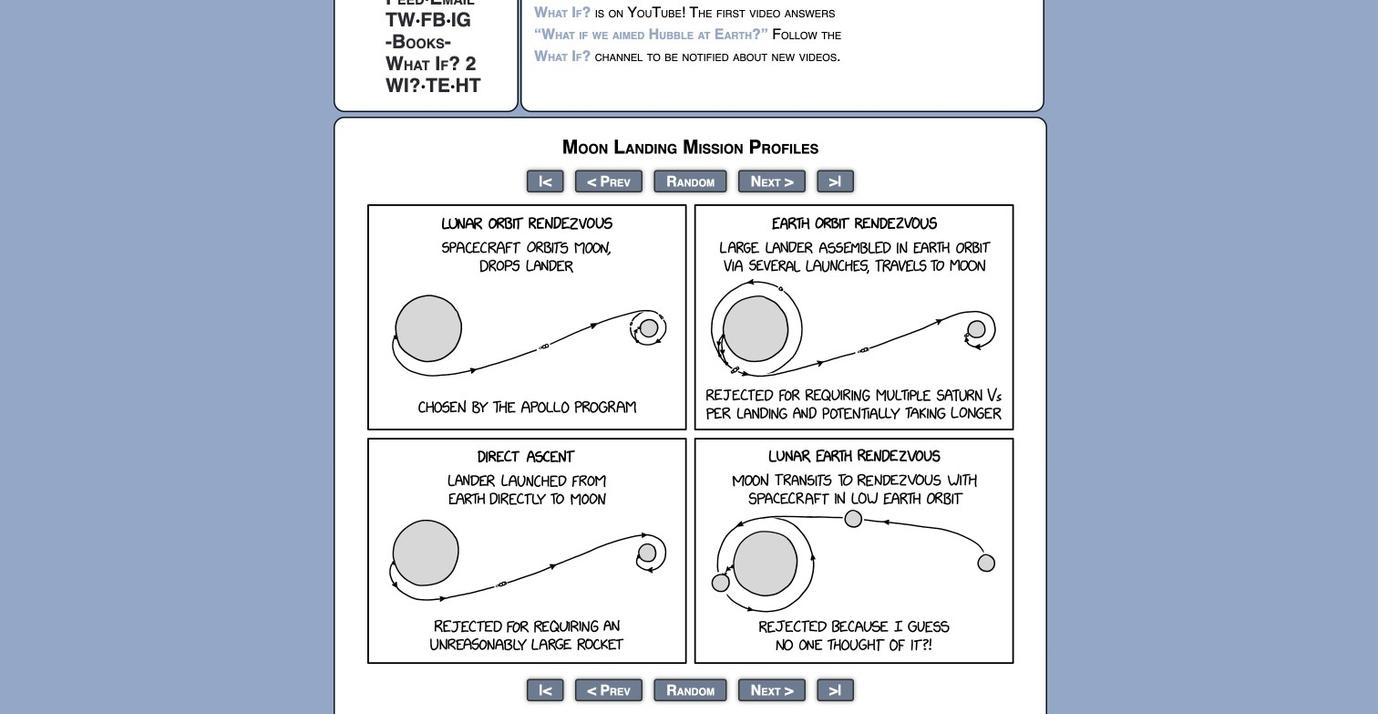 Task type: vqa. For each thing, say whether or not it's contained in the screenshot.
xkcd.com logo
no



Task type: locate. For each thing, give the bounding box(es) containing it.
moon landing mission profiles image
[[367, 204, 1014, 664]]



